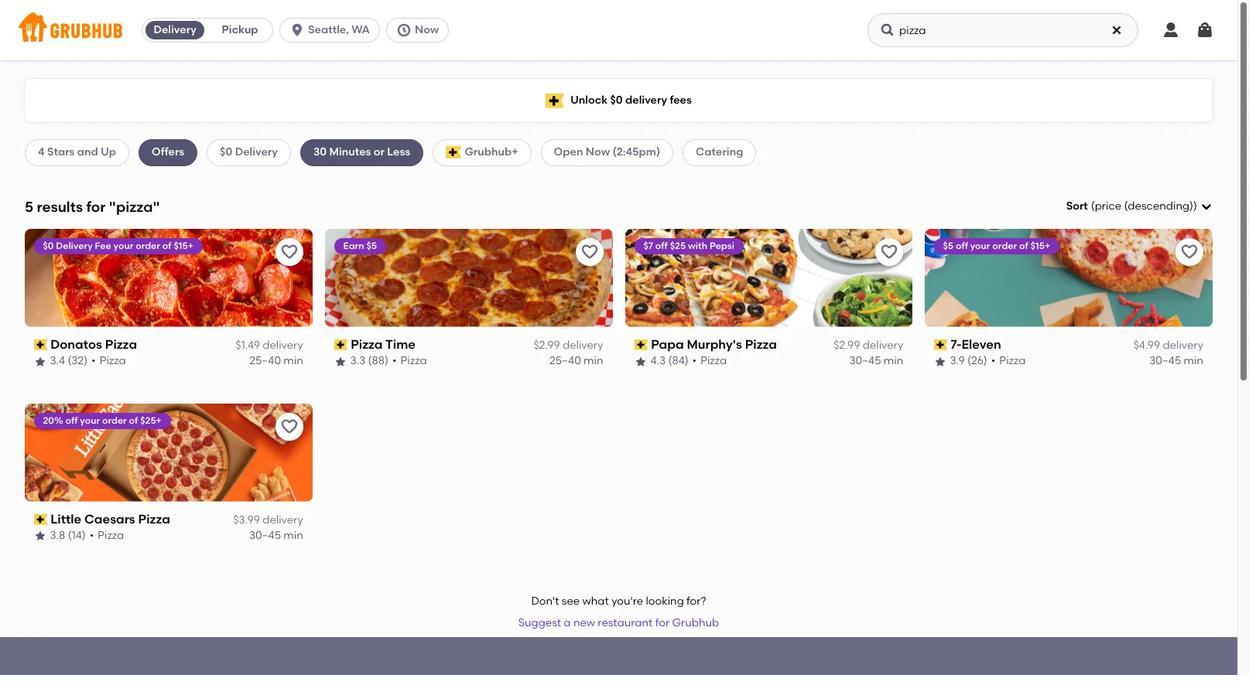 Task type: vqa. For each thing, say whether or not it's contained in the screenshot.
the right svg icon
no



Task type: describe. For each thing, give the bounding box(es) containing it.
min for papa murphy's pizza
[[884, 355, 904, 368]]

5 results for "pizza"
[[25, 198, 160, 216]]

save this restaurant image for donatos pizza
[[280, 243, 299, 262]]

save this restaurant button for donatos pizza
[[275, 238, 303, 266]]

1 horizontal spatial svg image
[[1196, 21, 1215, 39]]

open now (2:45pm)
[[554, 146, 661, 159]]

3.8 (14)
[[50, 530, 86, 543]]

$3.99 delivery
[[233, 514, 303, 527]]

fee
[[95, 241, 112, 251]]

$1.49
[[236, 339, 260, 352]]

$4.99
[[1134, 339, 1161, 352]]

off for 7-
[[957, 241, 969, 251]]

star icon image for donatos pizza
[[34, 356, 46, 368]]

star icon image for pizza time
[[334, 356, 347, 368]]

suggest
[[519, 617, 561, 630]]

30–45 for 7-eleven
[[1150, 355, 1182, 368]]

fees
[[670, 94, 692, 107]]

of for 7-eleven
[[1020, 241, 1029, 251]]

save this restaurant button for little caesars pizza
[[275, 413, 303, 441]]

earn
[[344, 241, 365, 251]]

open
[[554, 146, 583, 159]]

4
[[38, 146, 45, 159]]

save this restaurant image for papa murphy's pizza
[[881, 243, 899, 262]]

(descending)
[[1125, 200, 1194, 213]]

20% off your order of $25+
[[43, 416, 162, 426]]

(
[[1092, 200, 1095, 213]]

donatos pizza logo image
[[25, 229, 313, 327]]

a
[[564, 617, 571, 630]]

restaurant
[[598, 617, 653, 630]]

pizza time
[[351, 337, 416, 352]]

7-eleven
[[952, 337, 1002, 352]]

pizza right caesars at the left of page
[[139, 512, 171, 527]]

save this restaurant button for pizza time
[[576, 238, 604, 266]]

new
[[574, 617, 595, 630]]

1 $5 from the left
[[367, 241, 377, 251]]

30–45 min for 7-eleven
[[1150, 355, 1204, 368]]

7-
[[952, 337, 963, 352]]

• pizza for murphy's
[[693, 355, 727, 368]]

pizza down time at the left of page
[[401, 355, 427, 368]]

grubhub plus flag logo image for grubhub+
[[446, 147, 462, 159]]

offers
[[152, 146, 184, 159]]

unlock
[[571, 94, 608, 107]]

min for donatos pizza
[[284, 355, 303, 368]]

save this restaurant button for papa murphy's pizza
[[876, 238, 904, 266]]

delivery for 7-eleven
[[1163, 339, 1204, 352]]

3.3
[[351, 355, 366, 368]]

30
[[314, 146, 327, 159]]

(84)
[[669, 355, 689, 368]]

sort
[[1067, 200, 1089, 213]]

30 minutes or less
[[314, 146, 411, 159]]

3.8
[[50, 530, 66, 543]]

little caesars pizza logo image
[[25, 404, 313, 502]]

save this restaurant image
[[1181, 243, 1199, 262]]

pickup button
[[208, 18, 273, 43]]

what
[[583, 595, 609, 609]]

$2.99 delivery for papa murphy's pizza
[[834, 339, 904, 352]]

7-eleven logo image
[[926, 229, 1213, 327]]

of for little caesars pizza
[[129, 416, 139, 426]]

min for 7-eleven
[[1184, 355, 1204, 368]]

)
[[1194, 200, 1198, 213]]

$0 delivery fee your order of $15+
[[43, 241, 194, 251]]

or
[[374, 146, 385, 159]]

(14)
[[68, 530, 86, 543]]

order for 7-eleven
[[994, 241, 1018, 251]]

• pizza for pizza
[[92, 355, 126, 368]]

1 horizontal spatial of
[[163, 241, 172, 251]]

Search for food, convenience, alcohol... search field
[[868, 13, 1139, 47]]

(88)
[[368, 355, 389, 368]]

(2:45pm)
[[613, 146, 661, 159]]

save this restaurant button for 7-eleven
[[1176, 238, 1204, 266]]

seattle, wa
[[308, 23, 370, 36]]

$7 off $25 with pepsi
[[644, 241, 735, 251]]

delivery button
[[143, 18, 208, 43]]

grubhub
[[672, 617, 720, 630]]

3.3 (88)
[[351, 355, 389, 368]]

3.4
[[50, 355, 65, 368]]

pickup
[[222, 23, 258, 36]]

delivery for pizza time
[[563, 339, 604, 352]]

2 $5 from the left
[[944, 241, 955, 251]]

wa
[[352, 23, 370, 36]]

3.4 (32)
[[50, 355, 88, 368]]

svg image inside now button
[[396, 22, 412, 38]]

$0 delivery
[[220, 146, 278, 159]]

4.3 (84)
[[651, 355, 689, 368]]

with
[[688, 241, 708, 251]]

• for caesars
[[90, 530, 94, 543]]

caesars
[[85, 512, 136, 527]]

subscription pass image for 7-eleven
[[935, 340, 948, 351]]

see
[[562, 595, 580, 609]]

25–40 for donatos pizza
[[249, 355, 281, 368]]

price
[[1095, 200, 1122, 213]]

subscription pass image for pizza time
[[334, 340, 348, 351]]

don't see what you're looking for?
[[531, 595, 707, 609]]

pepsi
[[710, 241, 735, 251]]

seattle, wa button
[[280, 18, 386, 43]]

star icon image for little caesars pizza
[[34, 531, 46, 543]]

none field inside 5 results for "pizza" main content
[[1067, 199, 1213, 215]]

1 horizontal spatial your
[[114, 241, 134, 251]]

little
[[51, 512, 82, 527]]

donatos
[[51, 337, 103, 352]]

papa
[[651, 337, 684, 352]]

• pizza for time
[[393, 355, 427, 368]]

• for pizza
[[92, 355, 96, 368]]

for inside button
[[656, 617, 670, 630]]

murphy's
[[687, 337, 742, 352]]

$7
[[644, 241, 654, 251]]

now button
[[386, 18, 456, 43]]

$3.99
[[233, 514, 260, 527]]

5
[[25, 198, 33, 216]]

delivery for donatos pizza
[[263, 339, 303, 352]]

20%
[[43, 416, 64, 426]]

$2.99 delivery for pizza time
[[534, 339, 604, 352]]

(26)
[[968, 355, 988, 368]]

subscription pass image for donatos pizza
[[34, 340, 48, 351]]



Task type: locate. For each thing, give the bounding box(es) containing it.
catering
[[696, 146, 744, 159]]

• pizza down caesars at the left of page
[[90, 530, 125, 543]]

your for little caesars pizza
[[80, 416, 100, 426]]

3.9 (26)
[[951, 355, 988, 368]]

star icon image left '3.9'
[[935, 356, 947, 368]]

2 vertical spatial delivery
[[56, 241, 93, 251]]

• for eleven
[[992, 355, 997, 368]]

30–45
[[850, 355, 882, 368], [1150, 355, 1182, 368], [249, 530, 281, 543]]

subscription pass image left little
[[34, 515, 48, 526]]

save this restaurant image for little caesars pizza
[[280, 418, 299, 436]]

delivery left fee
[[56, 241, 93, 251]]

0 horizontal spatial svg image
[[1111, 24, 1124, 36]]

0 horizontal spatial 30–45
[[249, 530, 281, 543]]

1 horizontal spatial 30–45 min
[[850, 355, 904, 368]]

• right (14)
[[90, 530, 94, 543]]

25–40
[[249, 355, 281, 368], [550, 355, 581, 368]]

little caesars pizza
[[51, 512, 171, 527]]

$4.99 delivery
[[1134, 339, 1204, 352]]

25–40 for pizza time
[[550, 355, 581, 368]]

1 vertical spatial $0
[[220, 146, 233, 159]]

now inside button
[[415, 23, 439, 36]]

1 horizontal spatial $15+
[[1032, 241, 1051, 251]]

pizza time logo image
[[325, 229, 613, 327]]

1 horizontal spatial $5
[[944, 241, 955, 251]]

5 results for "pizza" main content
[[0, 60, 1238, 676]]

off for papa
[[656, 241, 668, 251]]

min down $4.99 delivery
[[1184, 355, 1204, 368]]

pizza down little caesars pizza
[[98, 530, 125, 543]]

subscription pass image left 7-
[[935, 340, 948, 351]]

for down looking
[[656, 617, 670, 630]]

0 horizontal spatial $5
[[367, 241, 377, 251]]

0 vertical spatial delivery
[[154, 23, 196, 36]]

(32)
[[68, 355, 88, 368]]

2 horizontal spatial 30–45 min
[[1150, 355, 1204, 368]]

seattle,
[[308, 23, 349, 36]]

up
[[101, 146, 116, 159]]

4.3
[[651, 355, 666, 368]]

subscription pass image left donatos
[[34, 340, 48, 351]]

$0 for $0 delivery
[[220, 146, 233, 159]]

delivery
[[626, 94, 668, 107], [263, 339, 303, 352], [563, 339, 604, 352], [863, 339, 904, 352], [1163, 339, 1204, 352], [263, 514, 303, 527]]

1 25–40 min from the left
[[249, 355, 303, 368]]

• right (26)
[[992, 355, 997, 368]]

suggest a new restaurant for grubhub button
[[512, 610, 726, 638]]

0 vertical spatial grubhub plus flag logo image
[[546, 93, 565, 108]]

• right (32)
[[92, 355, 96, 368]]

delivery left the 30
[[235, 146, 278, 159]]

$25
[[670, 241, 686, 251]]

0 vertical spatial for
[[86, 198, 106, 216]]

2 horizontal spatial order
[[994, 241, 1018, 251]]

suggest a new restaurant for grubhub
[[519, 617, 720, 630]]

2 horizontal spatial of
[[1020, 241, 1029, 251]]

subscription pass image
[[34, 340, 48, 351], [935, 340, 948, 351], [34, 515, 48, 526]]

for right results on the top of page
[[86, 198, 106, 216]]

1 25–40 from the left
[[249, 355, 281, 368]]

0 horizontal spatial $0
[[43, 241, 54, 251]]

0 horizontal spatial your
[[80, 416, 100, 426]]

star icon image for 7-eleven
[[935, 356, 947, 368]]

your for 7-eleven
[[971, 241, 991, 251]]

0 horizontal spatial 25–40 min
[[249, 355, 303, 368]]

grubhub plus flag logo image
[[546, 93, 565, 108], [446, 147, 462, 159]]

1 horizontal spatial subscription pass image
[[635, 340, 648, 351]]

1 horizontal spatial 30–45
[[850, 355, 882, 368]]

off
[[656, 241, 668, 251], [957, 241, 969, 251], [66, 416, 78, 426]]

0 horizontal spatial grubhub plus flag logo image
[[446, 147, 462, 159]]

2 horizontal spatial your
[[971, 241, 991, 251]]

2 $15+ from the left
[[1032, 241, 1051, 251]]

unlock $0 delivery fees
[[571, 94, 692, 107]]

svg image
[[1162, 21, 1181, 39], [290, 22, 305, 38], [396, 22, 412, 38], [880, 22, 896, 38], [1201, 201, 1213, 213]]

min for little caesars pizza
[[284, 530, 303, 543]]

min down $3.99 delivery
[[284, 530, 303, 543]]

None field
[[1067, 199, 1213, 215]]

star icon image left 3.8
[[34, 531, 46, 543]]

grubhub plus flag logo image left the grubhub+
[[446, 147, 462, 159]]

star icon image left the 3.4
[[34, 356, 46, 368]]

delivery for $0 delivery fee your order of $15+
[[56, 241, 93, 251]]

25–40 min for donatos pizza
[[249, 355, 303, 368]]

• pizza down the papa murphy's pizza
[[693, 355, 727, 368]]

1 horizontal spatial 25–40 min
[[550, 355, 604, 368]]

main navigation navigation
[[0, 0, 1238, 60]]

results
[[37, 198, 83, 216]]

$5 off your order of $15+
[[944, 241, 1051, 251]]

30–45 for little caesars pizza
[[249, 530, 281, 543]]

2 25–40 min from the left
[[550, 355, 604, 368]]

1 horizontal spatial order
[[136, 241, 161, 251]]

grubhub plus flag logo image for unlock $0 delivery fees
[[546, 93, 565, 108]]

• right the (88)
[[393, 355, 397, 368]]

0 horizontal spatial delivery
[[56, 241, 93, 251]]

papa murphy's pizza
[[651, 337, 777, 352]]

pizza down the papa murphy's pizza
[[701, 355, 727, 368]]

less
[[387, 146, 411, 159]]

now right wa
[[415, 23, 439, 36]]

30–45 min for papa murphy's pizza
[[850, 355, 904, 368]]

2 horizontal spatial off
[[957, 241, 969, 251]]

svg image inside seattle, wa button
[[290, 22, 305, 38]]

0 horizontal spatial 25–40
[[249, 355, 281, 368]]

1 $15+ from the left
[[174, 241, 194, 251]]

grubhub+
[[465, 146, 518, 159]]

• pizza for caesars
[[90, 530, 125, 543]]

2 $2.99 delivery from the left
[[834, 339, 904, 352]]

$15+
[[174, 241, 194, 251], [1032, 241, 1051, 251]]

you're
[[612, 595, 644, 609]]

delivery inside button
[[154, 23, 196, 36]]

$2.99 for papa murphy's pizza
[[834, 339, 861, 352]]

star icon image left 3.3
[[334, 356, 347, 368]]

2 $2.99 from the left
[[834, 339, 861, 352]]

minutes
[[330, 146, 371, 159]]

earn $5
[[344, 241, 377, 251]]

eleven
[[963, 337, 1002, 352]]

min for pizza time
[[584, 355, 604, 368]]

and
[[77, 146, 98, 159]]

subscription pass image left pizza time
[[334, 340, 348, 351]]

off for little
[[66, 416, 78, 426]]

1 horizontal spatial now
[[586, 146, 610, 159]]

subscription pass image for little caesars pizza
[[34, 515, 48, 526]]

• pizza down time at the left of page
[[393, 355, 427, 368]]

min left '3.9'
[[884, 355, 904, 368]]

pizza right murphy's
[[745, 337, 777, 352]]

0 vertical spatial now
[[415, 23, 439, 36]]

1 $2.99 delivery from the left
[[534, 339, 604, 352]]

order
[[136, 241, 161, 251], [994, 241, 1018, 251], [103, 416, 127, 426]]

1 vertical spatial delivery
[[235, 146, 278, 159]]

pizza up 3.3 (88)
[[351, 337, 383, 352]]

0 horizontal spatial $2.99
[[534, 339, 560, 352]]

• pizza for eleven
[[992, 355, 1027, 368]]

$0 right unlock
[[610, 94, 623, 107]]

delivery
[[154, 23, 196, 36], [235, 146, 278, 159], [56, 241, 93, 251]]

0 horizontal spatial $15+
[[174, 241, 194, 251]]

1 horizontal spatial $0
[[220, 146, 233, 159]]

• right the (84)
[[693, 355, 697, 368]]

2 25–40 from the left
[[550, 355, 581, 368]]

0 horizontal spatial order
[[103, 416, 127, 426]]

star icon image left 4.3
[[635, 356, 647, 368]]

delivery left pickup
[[154, 23, 196, 36]]

donatos pizza
[[51, 337, 137, 352]]

$0 right offers
[[220, 146, 233, 159]]

1 horizontal spatial off
[[656, 241, 668, 251]]

1 horizontal spatial grubhub plus flag logo image
[[546, 93, 565, 108]]

30–45 min for little caesars pizza
[[249, 530, 303, 543]]

star icon image for papa murphy's pizza
[[635, 356, 647, 368]]

2 vertical spatial $0
[[43, 241, 54, 251]]

0 horizontal spatial $2.99 delivery
[[534, 339, 604, 352]]

now
[[415, 23, 439, 36], [586, 146, 610, 159]]

"pizza"
[[109, 198, 160, 216]]

2 subscription pass image from the left
[[635, 340, 648, 351]]

25–40 min
[[249, 355, 303, 368], [550, 355, 604, 368]]

$2.99 delivery
[[534, 339, 604, 352], [834, 339, 904, 352]]

$0 for $0 delivery fee your order of $15+
[[43, 241, 54, 251]]

don't
[[531, 595, 559, 609]]

stars
[[47, 146, 75, 159]]

1 subscription pass image from the left
[[334, 340, 348, 351]]

1 vertical spatial grubhub plus flag logo image
[[446, 147, 462, 159]]

1 vertical spatial now
[[586, 146, 610, 159]]

0 horizontal spatial 30–45 min
[[249, 530, 303, 543]]

• for murphy's
[[693, 355, 697, 368]]

1 horizontal spatial delivery
[[154, 23, 196, 36]]

1 $2.99 from the left
[[534, 339, 560, 352]]

now right the open
[[586, 146, 610, 159]]

0 horizontal spatial subscription pass image
[[334, 340, 348, 351]]

pizza
[[106, 337, 137, 352], [351, 337, 383, 352], [745, 337, 777, 352], [100, 355, 126, 368], [401, 355, 427, 368], [701, 355, 727, 368], [1001, 355, 1027, 368], [139, 512, 171, 527], [98, 530, 125, 543]]

save this restaurant image for pizza time
[[580, 243, 599, 262]]

delivery for papa murphy's pizza
[[863, 339, 904, 352]]

star icon image
[[34, 356, 46, 368], [334, 356, 347, 368], [635, 356, 647, 368], [935, 356, 947, 368], [34, 531, 46, 543]]

0 horizontal spatial of
[[129, 416, 139, 426]]

$2.99
[[534, 339, 560, 352], [834, 339, 861, 352]]

subscription pass image
[[334, 340, 348, 351], [635, 340, 648, 351]]

$2.99 for pizza time
[[534, 339, 560, 352]]

$25+
[[141, 416, 162, 426]]

0 horizontal spatial off
[[66, 416, 78, 426]]

3.9
[[951, 355, 966, 368]]

0 vertical spatial $0
[[610, 94, 623, 107]]

1 horizontal spatial $2.99 delivery
[[834, 339, 904, 352]]

4 stars and up
[[38, 146, 116, 159]]

0 horizontal spatial for
[[86, 198, 106, 216]]

min down $1.49 delivery on the bottom left of page
[[284, 355, 303, 368]]

subscription pass image for papa murphy's pizza
[[635, 340, 648, 351]]

30–45 for papa murphy's pizza
[[850, 355, 882, 368]]

svg image
[[1196, 21, 1215, 39], [1111, 24, 1124, 36]]

1 horizontal spatial $2.99
[[834, 339, 861, 352]]

grubhub plus flag logo image left unlock
[[546, 93, 565, 108]]

$0 down results on the top of page
[[43, 241, 54, 251]]

1 vertical spatial for
[[656, 617, 670, 630]]

sort ( price (descending) )
[[1067, 200, 1198, 213]]

$1.49 delivery
[[236, 339, 303, 352]]

• pizza down donatos pizza
[[92, 355, 126, 368]]

your
[[114, 241, 134, 251], [971, 241, 991, 251], [80, 416, 100, 426]]

2 horizontal spatial delivery
[[235, 146, 278, 159]]

time
[[386, 337, 416, 352]]

$5
[[367, 241, 377, 251], [944, 241, 955, 251]]

now inside 5 results for "pizza" main content
[[586, 146, 610, 159]]

pizza down donatos pizza
[[100, 355, 126, 368]]

25–40 min for pizza time
[[550, 355, 604, 368]]

delivery for little caesars pizza
[[263, 514, 303, 527]]

30–45 min
[[850, 355, 904, 368], [1150, 355, 1204, 368], [249, 530, 303, 543]]

subscription pass image left papa
[[635, 340, 648, 351]]

1 horizontal spatial 25–40
[[550, 355, 581, 368]]

pizza right donatos
[[106, 337, 137, 352]]

min left 4.3
[[584, 355, 604, 368]]

• pizza right (26)
[[992, 355, 1027, 368]]

for?
[[687, 595, 707, 609]]

delivery for $0 delivery
[[235, 146, 278, 159]]

looking
[[646, 595, 684, 609]]

order for little caesars pizza
[[103, 416, 127, 426]]

save this restaurant image
[[280, 243, 299, 262], [580, 243, 599, 262], [881, 243, 899, 262], [280, 418, 299, 436]]

none field containing sort
[[1067, 199, 1213, 215]]

• for time
[[393, 355, 397, 368]]

pizza right (26)
[[1001, 355, 1027, 368]]

2 horizontal spatial $0
[[610, 94, 623, 107]]

min
[[284, 355, 303, 368], [584, 355, 604, 368], [884, 355, 904, 368], [1184, 355, 1204, 368], [284, 530, 303, 543]]

papa murphy's pizza logo image
[[625, 229, 913, 327]]

1 horizontal spatial for
[[656, 617, 670, 630]]

2 horizontal spatial 30–45
[[1150, 355, 1182, 368]]

0 horizontal spatial now
[[415, 23, 439, 36]]



